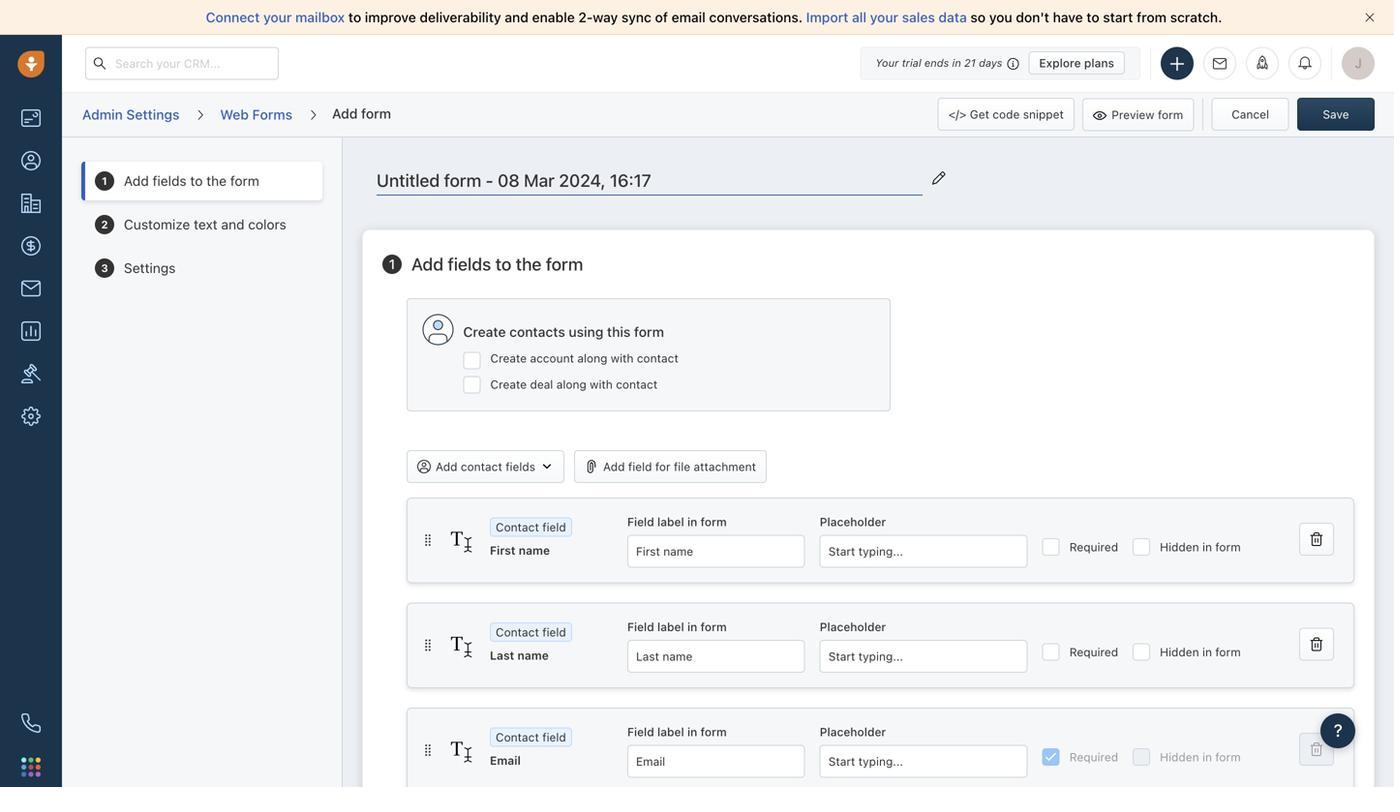 Task type: vqa. For each thing, say whether or not it's contained in the screenshot.
bottom or
no



Task type: locate. For each thing, give the bounding box(es) containing it.
contact
[[637, 352, 679, 365], [616, 378, 658, 391], [461, 460, 502, 474]]

import all your sales data link
[[806, 9, 971, 25]]

0 vertical spatial name
[[519, 544, 550, 557]]

contact field for first
[[496, 520, 566, 534]]

field for email
[[543, 731, 566, 744]]

1 vertical spatial add placeholder text field
[[820, 640, 1028, 673]]

1 vertical spatial along
[[557, 378, 587, 391]]

0 vertical spatial form text image
[[446, 633, 476, 662]]

0 vertical spatial hidden in form
[[1160, 540, 1241, 554]]

field label in form up enter a label text box
[[628, 620, 727, 634]]

1 vertical spatial fields
[[506, 460, 536, 474]]

2 form text image from the top
[[446, 738, 476, 767]]

contact field up "email"
[[496, 731, 566, 744]]

2 vertical spatial contact
[[496, 731, 539, 744]]

0 horizontal spatial fields
[[448, 254, 491, 275]]

1 vertical spatial form text image
[[446, 738, 476, 767]]

2 enter a label text field from the top
[[628, 745, 806, 778]]

add for add fields to the form
[[412, 254, 444, 275]]

ends
[[925, 57, 949, 69]]

1 field from the top
[[628, 515, 654, 529]]

label down add field for file attachment button
[[658, 515, 684, 529]]

Enter a label text field
[[628, 535, 806, 568], [628, 745, 806, 778]]

2 vertical spatial contact
[[461, 460, 502, 474]]

settings
[[126, 106, 180, 122], [124, 260, 176, 276]]

create left contacts
[[463, 324, 506, 340]]

form inside preview form button
[[1158, 108, 1184, 121]]

settings right admin
[[126, 106, 180, 122]]

way
[[593, 9, 618, 25]]

0 vertical spatial contact
[[496, 520, 539, 534]]

1 vertical spatial label
[[658, 620, 684, 634]]

3 placeholder from the top
[[820, 725, 886, 739]]

your
[[263, 9, 292, 25], [870, 9, 899, 25]]

ui drag handle image
[[422, 639, 434, 652]]

1 placeholder from the top
[[820, 515, 886, 529]]

along down 'create account along with contact' at the left of the page
[[557, 378, 587, 391]]

web forms
[[220, 106, 293, 122]]

preview form
[[1112, 108, 1184, 121]]

Enter a label text field
[[628, 640, 806, 673]]

fields
[[448, 254, 491, 275], [506, 460, 536, 474]]

0 vertical spatial settings
[[126, 106, 180, 122]]

2 field from the top
[[628, 620, 654, 634]]

1 vertical spatial hidden
[[1160, 645, 1200, 659]]

label up enter a label text box
[[658, 620, 684, 634]]

admin settings link
[[81, 100, 181, 130]]

Add placeholder text field
[[820, 535, 1028, 568], [820, 640, 1028, 673], [820, 745, 1028, 778]]

settings down customize
[[124, 260, 176, 276]]

2 placeholder from the top
[[820, 620, 886, 634]]

1 contact from the top
[[496, 520, 539, 534]]

to left the at the top left of the page
[[496, 254, 512, 275]]

add inside 'add contact fields' button
[[436, 460, 458, 474]]

0 vertical spatial field
[[628, 515, 654, 529]]

0 vertical spatial contact
[[637, 352, 679, 365]]

hidden in form
[[1160, 540, 1241, 554], [1160, 645, 1241, 659], [1160, 751, 1241, 764]]

field for first name
[[543, 520, 566, 534]]

connect
[[206, 9, 260, 25]]

contact up form text icon
[[461, 460, 502, 474]]

2 vertical spatial placeholder
[[820, 725, 886, 739]]

contact down this
[[616, 378, 658, 391]]

0 vertical spatial with
[[611, 352, 634, 365]]

0 horizontal spatial and
[[221, 216, 245, 232]]

contact inside 'add contact fields' button
[[461, 460, 502, 474]]

field for first name
[[628, 515, 654, 529]]

1 contact field from the top
[[496, 520, 566, 534]]

0 horizontal spatial your
[[263, 9, 292, 25]]

0 vertical spatial along
[[578, 352, 608, 365]]

explore
[[1040, 56, 1081, 70]]

the
[[516, 254, 542, 275]]

fields up first name
[[506, 460, 536, 474]]

to
[[348, 9, 361, 25], [1087, 9, 1100, 25], [496, 254, 512, 275]]

preview form button
[[1083, 98, 1194, 131]]

email
[[490, 754, 521, 768]]

name
[[519, 544, 550, 557], [518, 649, 549, 662]]

add left 'for'
[[603, 460, 625, 474]]

add inside add field for file attachment button
[[603, 460, 625, 474]]

with down this
[[611, 352, 634, 365]]

form
[[361, 105, 391, 121], [1158, 108, 1184, 121], [546, 254, 583, 275], [634, 324, 664, 340], [701, 515, 727, 529], [1216, 540, 1241, 554], [701, 620, 727, 634], [1216, 645, 1241, 659], [701, 725, 727, 739], [1216, 751, 1241, 764]]

phone image
[[21, 714, 41, 733]]

connect your mailbox to improve deliverability and enable 2-way sync of email conversations. import all your sales data so you don't have to start from scratch.
[[206, 9, 1223, 25]]

required for last
[[1070, 645, 1119, 659]]

2 vertical spatial contact field
[[496, 731, 566, 744]]

scratch.
[[1171, 9, 1223, 25]]

contact for create account along with contact
[[637, 352, 679, 365]]

create for create contacts using this form
[[463, 324, 506, 340]]

0 vertical spatial enter a label text field
[[628, 535, 806, 568]]

field up last name
[[543, 626, 566, 639]]

create left 'deal'
[[491, 378, 527, 391]]

field label in form
[[628, 515, 727, 529], [628, 620, 727, 634], [628, 725, 727, 739]]

contact for first
[[496, 520, 539, 534]]

contact field for last
[[496, 626, 566, 639]]

2 hidden from the top
[[1160, 645, 1200, 659]]

2 field label in form from the top
[[628, 620, 727, 634]]

your trial ends in 21 days
[[876, 57, 1003, 69]]

1 your from the left
[[263, 9, 292, 25]]

1 vertical spatial placeholder
[[820, 620, 886, 634]]

0 vertical spatial required
[[1070, 540, 1119, 554]]

web forms link
[[219, 100, 293, 130]]

3 hidden in form from the top
[[1160, 751, 1241, 764]]

field inside button
[[628, 460, 652, 474]]

field left 'for'
[[628, 460, 652, 474]]

0 vertical spatial ui drag handle image
[[422, 534, 434, 547]]

contact up first name
[[496, 520, 539, 534]]

form text image for email
[[446, 738, 476, 767]]

contact field up last name
[[496, 626, 566, 639]]

required
[[1070, 540, 1119, 554], [1070, 645, 1119, 659], [1070, 751, 1119, 764]]

2
[[101, 218, 108, 231]]

1 vertical spatial with
[[590, 378, 613, 391]]

days
[[979, 57, 1003, 69]]

ui drag handle image left "email"
[[422, 744, 434, 758]]

1 form text image from the top
[[446, 633, 476, 662]]

1 enter a label text field from the top
[[628, 535, 806, 568]]

2 vertical spatial required
[[1070, 751, 1119, 764]]

0 vertical spatial contact field
[[496, 520, 566, 534]]

add fields to the form
[[412, 254, 583, 275]]

name right last at the left bottom of the page
[[518, 649, 549, 662]]

</> get code snippet
[[949, 107, 1064, 121]]

contact field up first name
[[496, 520, 566, 534]]

along down using
[[578, 352, 608, 365]]

1 vertical spatial create
[[491, 352, 527, 365]]

form text image right ui drag handle image on the bottom of page
[[446, 633, 476, 662]]

hidden
[[1160, 540, 1200, 554], [1160, 645, 1200, 659], [1160, 751, 1200, 764]]

along for deal
[[557, 378, 587, 391]]

2 vertical spatial field label in form
[[628, 725, 727, 739]]

explore plans
[[1040, 56, 1115, 70]]

field label in form down enter a label text box
[[628, 725, 727, 739]]

1 field label in form from the top
[[628, 515, 727, 529]]

label
[[658, 515, 684, 529], [658, 620, 684, 634], [658, 725, 684, 739]]

add for add form
[[332, 105, 358, 121]]

field for last name
[[543, 626, 566, 639]]

add right 1
[[412, 254, 444, 275]]

2 contact from the top
[[496, 626, 539, 639]]

field up first name
[[543, 520, 566, 534]]

1 vertical spatial hidden in form
[[1160, 645, 1241, 659]]

and right text
[[221, 216, 245, 232]]

1 hidden from the top
[[1160, 540, 1200, 554]]

1 vertical spatial contact
[[496, 626, 539, 639]]

create down contacts
[[491, 352, 527, 365]]

save
[[1323, 107, 1350, 121]]

to right "mailbox"
[[348, 9, 361, 25]]

placeholder
[[820, 515, 886, 529], [820, 620, 886, 634], [820, 725, 886, 739]]

freshworks switcher image
[[21, 758, 41, 777]]

field label in form down add field for file attachment on the bottom of page
[[628, 515, 727, 529]]

1 required from the top
[[1070, 540, 1119, 554]]

add right forms
[[332, 105, 358, 121]]

create contacts using this form
[[463, 324, 664, 340]]

your right "all"
[[870, 9, 899, 25]]

1 horizontal spatial your
[[870, 9, 899, 25]]

placeholder for first
[[820, 515, 886, 529]]

file
[[674, 460, 691, 474]]

1 vertical spatial required
[[1070, 645, 1119, 659]]

1 horizontal spatial fields
[[506, 460, 536, 474]]

1 vertical spatial contact field
[[496, 626, 566, 639]]

field
[[628, 460, 652, 474], [543, 520, 566, 534], [543, 626, 566, 639], [543, 731, 566, 744]]

save button
[[1298, 98, 1375, 131]]

field label in form for first
[[628, 515, 727, 529]]

field
[[628, 515, 654, 529], [628, 620, 654, 634], [628, 725, 654, 739]]

label for last
[[658, 620, 684, 634]]

ui drag handle image left form text icon
[[422, 534, 434, 547]]

sync
[[622, 9, 652, 25]]

0 vertical spatial label
[[658, 515, 684, 529]]

enable
[[532, 9, 575, 25]]

along
[[578, 352, 608, 365], [557, 378, 587, 391]]

1 vertical spatial ui drag handle image
[[422, 744, 434, 758]]

email
[[672, 9, 706, 25]]

1 vertical spatial contact
[[616, 378, 658, 391]]

1 ui drag handle image from the top
[[422, 534, 434, 547]]

your left "mailbox"
[[263, 9, 292, 25]]

properties image
[[21, 364, 41, 384]]

2 vertical spatial hidden in form
[[1160, 751, 1241, 764]]

create for create deal along with contact
[[491, 378, 527, 391]]

2 vertical spatial add placeholder text field
[[820, 745, 1028, 778]]

ui drag handle image
[[422, 534, 434, 547], [422, 744, 434, 758]]

2 ui drag handle image from the top
[[422, 744, 434, 758]]

1 vertical spatial field label in form
[[628, 620, 727, 634]]

2 vertical spatial field
[[628, 725, 654, 739]]

0 vertical spatial field label in form
[[628, 515, 727, 529]]

last name
[[490, 649, 549, 662]]

0 vertical spatial add placeholder text field
[[820, 535, 1028, 568]]

add up form text icon
[[436, 460, 458, 474]]

field for last name
[[628, 620, 654, 634]]

2 contact field from the top
[[496, 626, 566, 639]]

21
[[965, 57, 976, 69]]

2 add placeholder text field from the top
[[820, 640, 1028, 673]]

fields left the at the top left of the page
[[448, 254, 491, 275]]

label down enter a label text box
[[658, 725, 684, 739]]

trial
[[902, 57, 922, 69]]

1 vertical spatial field
[[628, 620, 654, 634]]

2 vertical spatial label
[[658, 725, 684, 739]]

contact up "email"
[[496, 731, 539, 744]]

3 add placeholder text field from the top
[[820, 745, 1028, 778]]

code
[[993, 107, 1020, 121]]

0 vertical spatial hidden
[[1160, 540, 1200, 554]]

with
[[611, 352, 634, 365], [590, 378, 613, 391]]

1 hidden in form from the top
[[1160, 540, 1241, 554]]

1 vertical spatial enter a label text field
[[628, 745, 806, 778]]

form text image
[[446, 633, 476, 662], [446, 738, 476, 767]]

2 required from the top
[[1070, 645, 1119, 659]]

3 field from the top
[[628, 725, 654, 739]]

placeholder for last
[[820, 620, 886, 634]]

create
[[463, 324, 506, 340], [491, 352, 527, 365], [491, 378, 527, 391]]

0 vertical spatial placeholder
[[820, 515, 886, 529]]

enter a label text field for first name
[[628, 535, 806, 568]]

name right first
[[519, 544, 550, 557]]

with down 'create account along with contact' at the left of the page
[[590, 378, 613, 391]]

2 label from the top
[[658, 620, 684, 634]]

0 vertical spatial create
[[463, 324, 506, 340]]

1 horizontal spatial and
[[505, 9, 529, 25]]

form text image left "email"
[[446, 738, 476, 767]]

contact
[[496, 520, 539, 534], [496, 626, 539, 639], [496, 731, 539, 744]]

add for add contact fields
[[436, 460, 458, 474]]

and left enable
[[505, 9, 529, 25]]

2 hidden in form from the top
[[1160, 645, 1241, 659]]

2 vertical spatial create
[[491, 378, 527, 391]]

2 vertical spatial hidden
[[1160, 751, 1200, 764]]

field down last name
[[543, 731, 566, 744]]

forms
[[252, 106, 293, 122]]

1 label from the top
[[658, 515, 684, 529]]

1 add placeholder text field from the top
[[820, 535, 1028, 568]]

field label in form for last
[[628, 620, 727, 634]]

data
[[939, 9, 967, 25]]

create for create account along with contact
[[491, 352, 527, 365]]

contact up create deal along with contact
[[637, 352, 679, 365]]

add
[[332, 105, 358, 121], [412, 254, 444, 275], [436, 460, 458, 474], [603, 460, 625, 474]]

field for email
[[628, 725, 654, 739]]

and
[[505, 9, 529, 25], [221, 216, 245, 232]]

to left start
[[1087, 9, 1100, 25]]

1 horizontal spatial to
[[496, 254, 512, 275]]

contact up last name
[[496, 626, 539, 639]]

in
[[953, 57, 962, 69], [688, 515, 698, 529], [1203, 540, 1213, 554], [688, 620, 698, 634], [1203, 645, 1213, 659], [688, 725, 698, 739], [1203, 751, 1213, 764]]

customize text and colors
[[124, 216, 286, 232]]

1 vertical spatial name
[[518, 649, 549, 662]]



Task type: describe. For each thing, give the bounding box(es) containing it.
form text image
[[446, 528, 476, 557]]

enter a label text field for email
[[628, 745, 806, 778]]

add field for file attachment button
[[574, 450, 767, 483]]

add field for file attachment
[[603, 460, 756, 474]]

improve
[[365, 9, 416, 25]]

2 horizontal spatial to
[[1087, 9, 1100, 25]]

last
[[490, 649, 515, 662]]

Enter the form name. text field
[[377, 167, 923, 196]]

of
[[655, 9, 668, 25]]

conversations.
[[709, 9, 803, 25]]

3 field label in form from the top
[[628, 725, 727, 739]]

add placeholder text field for last
[[820, 640, 1028, 673]]

</> get
[[949, 107, 990, 121]]

fields inside button
[[506, 460, 536, 474]]

hidden in form for first
[[1160, 540, 1241, 554]]

hidden in form for last
[[1160, 645, 1241, 659]]

3 contact from the top
[[496, 731, 539, 744]]

colors
[[248, 216, 286, 232]]

attachment
[[694, 460, 756, 474]]

for
[[656, 460, 671, 474]]

add contact fields button
[[407, 450, 565, 483]]

form text image for last name
[[446, 633, 476, 662]]

using
[[569, 324, 604, 340]]

contact for create deal along with contact
[[616, 378, 658, 391]]

this
[[607, 324, 631, 340]]

account
[[530, 352, 574, 365]]

1 vertical spatial and
[[221, 216, 245, 232]]

close image
[[1366, 13, 1375, 22]]

2-
[[579, 9, 593, 25]]

plans
[[1085, 56, 1115, 70]]

</> get code snippet button
[[938, 98, 1075, 131]]

3 label from the top
[[658, 725, 684, 739]]

don't
[[1016, 9, 1050, 25]]

3
[[101, 262, 108, 275]]

deliverability
[[420, 9, 501, 25]]

customize
[[124, 216, 190, 232]]

first
[[490, 544, 516, 557]]

add placeholder text field for first
[[820, 535, 1028, 568]]

hidden for first
[[1160, 540, 1200, 554]]

cancel button
[[1212, 98, 1290, 131]]

3 required from the top
[[1070, 751, 1119, 764]]

with for deal
[[590, 378, 613, 391]]

required for first
[[1070, 540, 1119, 554]]

from
[[1137, 9, 1167, 25]]

snippet
[[1023, 107, 1064, 121]]

admin
[[82, 106, 123, 122]]

1 vertical spatial settings
[[124, 260, 176, 276]]

2 your from the left
[[870, 9, 899, 25]]

name for first name
[[519, 544, 550, 557]]

add form
[[332, 105, 391, 121]]

preview
[[1112, 108, 1155, 121]]

connect your mailbox link
[[206, 9, 348, 25]]

import
[[806, 9, 849, 25]]

admin settings
[[82, 106, 180, 122]]

cancel
[[1232, 107, 1270, 121]]

1
[[389, 256, 395, 272]]

Search your CRM... text field
[[85, 47, 279, 80]]

create deal along with contact
[[491, 378, 658, 391]]

contacts
[[510, 324, 565, 340]]

mailbox
[[295, 9, 345, 25]]

add contact fields
[[436, 460, 536, 474]]

3 contact field from the top
[[496, 731, 566, 744]]

0 vertical spatial and
[[505, 9, 529, 25]]

deal
[[530, 378, 553, 391]]

add for add field for file attachment
[[603, 460, 625, 474]]

ui drag handle image for email
[[422, 744, 434, 758]]

first name
[[490, 544, 550, 557]]

you
[[990, 9, 1013, 25]]

have
[[1053, 9, 1083, 25]]

explore plans link
[[1029, 51, 1125, 75]]

name for last name
[[518, 649, 549, 662]]

hidden for last
[[1160, 645, 1200, 659]]

contact for last
[[496, 626, 539, 639]]

ui drag handle image for first name
[[422, 534, 434, 547]]

sales
[[902, 9, 935, 25]]

all
[[852, 9, 867, 25]]

0 vertical spatial fields
[[448, 254, 491, 275]]

so
[[971, 9, 986, 25]]

phone element
[[12, 704, 50, 743]]

web
[[220, 106, 249, 122]]

text
[[194, 216, 218, 232]]

with for account
[[611, 352, 634, 365]]

3 hidden from the top
[[1160, 751, 1200, 764]]

along for account
[[578, 352, 608, 365]]

your
[[876, 57, 899, 69]]

0 horizontal spatial to
[[348, 9, 361, 25]]

start
[[1103, 9, 1133, 25]]

label for first
[[658, 515, 684, 529]]

create account along with contact
[[491, 352, 679, 365]]



